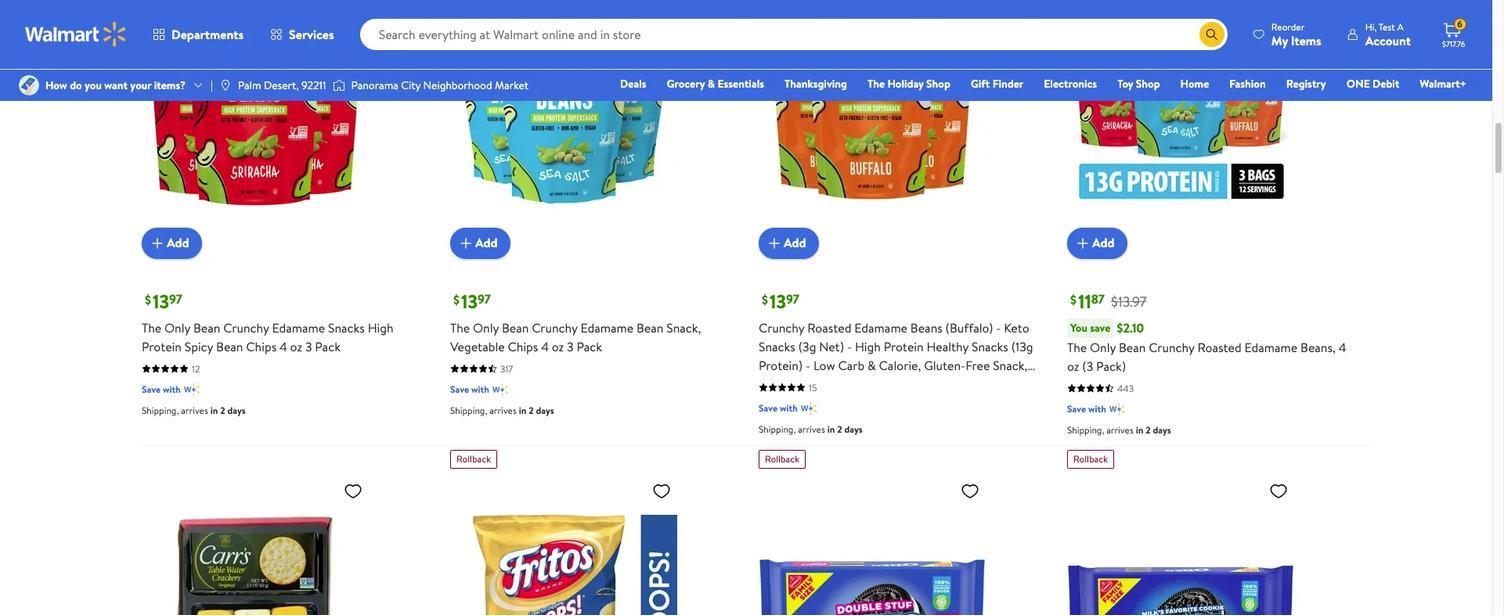 Task type: vqa. For each thing, say whether or not it's contained in the screenshot.
"Most recent" at right bottom
no



Task type: describe. For each thing, give the bounding box(es) containing it.
the holiday shop link
[[861, 75, 958, 92]]

account
[[1366, 32, 1411, 49]]

carb
[[838, 357, 865, 374]]

spicy
[[185, 338, 213, 355]]

walmart plus image
[[1110, 401, 1125, 417]]

$ for crunchy roasted edamame beans (buffalo) - keto snacks (3g net) - high protein healthy snacks (13g protein) - low carb & calorie, gluten-free snack, vegan keto food - 4 oz (3 pack)
[[762, 291, 768, 308]]

fashion link
[[1223, 75, 1273, 92]]

$13.97
[[1111, 292, 1147, 312]]

13 for crunchy roasted edamame beans (buffalo) - keto snacks (3g net) - high protein healthy snacks (13g protein) - low carb & calorie, gluten-free snack, vegan keto food - 4 oz (3 pack)
[[770, 288, 786, 315]]

want
[[104, 77, 128, 93]]

4 inside the only bean crunchy edamame snacks high protein spicy bean chips 4 oz 3 pack
[[280, 338, 287, 355]]

gift
[[971, 76, 990, 92]]

beans,
[[1301, 339, 1336, 356]]

one debit
[[1347, 76, 1400, 92]]

electronics link
[[1037, 75, 1104, 92]]

arrives down walmart plus icon
[[1107, 423, 1134, 437]]

the for the only bean crunchy edamame snacks high protein spicy bean chips 4 oz 3 pack
[[142, 319, 161, 336]]

4 inside the crunchy roasted edamame beans (buffalo) - keto snacks (3g net) - high protein healthy snacks (13g protein) - low carb & calorie, gluten-free snack, vegan keto food - 4 oz (3 pack)
[[862, 376, 870, 393]]

save for crunchy roasted edamame beans (buffalo) - keto snacks (3g net) - high protein healthy snacks (13g protein) - low carb & calorie, gluten-free snack, vegan keto food - 4 oz (3 pack)
[[759, 401, 778, 415]]

items
[[1291, 32, 1322, 49]]

rollback for fritos scoops! corn snacks, party size, 15.5 oz bag image
[[457, 452, 491, 466]]

Search search field
[[360, 19, 1228, 50]]

crunchy roasted edamame beans (buffalo) - keto snacks (3g net) - high protein healthy snacks (13g protein) - low carb & calorie, gluten-free snack, vegan keto food - 4 oz (3 pack) image
[[759, 0, 986, 246]]

12
[[192, 362, 200, 376]]

registry
[[1286, 76, 1326, 92]]

oz inside the only bean crunchy edamame bean snack, vegetable chips 4 oz 3 pack
[[552, 338, 564, 355]]

thanksgiving
[[785, 76, 847, 92]]

reorder my items
[[1272, 20, 1322, 49]]

with for the only bean crunchy edamame snacks high protein spicy bean chips 4 oz 3 pack
[[163, 383, 181, 396]]

add to cart image for the only bean crunchy edamame bean snack, vegetable chips 4 oz 3 pack
[[457, 234, 475, 253]]

add to cart image for the only bean crunchy edamame snacks high protein spicy bean chips 4 oz 3 pack
[[148, 234, 167, 253]]

(3g
[[799, 338, 816, 355]]

rollback for oreo chocolate sandwich cookies, family size, 18.12 oz 'image'
[[1074, 452, 1108, 466]]

pack inside the only bean crunchy edamame snacks high protein spicy bean chips 4 oz 3 pack
[[315, 338, 341, 355]]

(buffalo)
[[946, 319, 993, 336]]

oz inside you save $2.10 the only bean crunchy roasted edamame beans, 4 oz (3 pack)
[[1067, 358, 1080, 375]]

save for the only bean crunchy edamame bean snack, vegetable chips 4 oz 3 pack
[[450, 383, 469, 396]]

1 shop from the left
[[927, 76, 951, 92]]

walmart image
[[25, 22, 127, 47]]

toy shop link
[[1111, 75, 1167, 92]]

11
[[1078, 288, 1092, 315]]

snacks inside the only bean crunchy edamame snacks high protein spicy bean chips 4 oz 3 pack
[[328, 319, 365, 336]]

electronics
[[1044, 76, 1097, 92]]

days for chips
[[227, 404, 246, 417]]

how do you want your items?
[[45, 77, 186, 93]]

panorama
[[351, 77, 398, 93]]

crunchy inside the crunchy roasted edamame beans (buffalo) - keto snacks (3g net) - high protein healthy snacks (13g protein) - low carb & calorie, gluten-free snack, vegan keto food - 4 oz (3 pack)
[[759, 319, 805, 336]]

pack) inside you save $2.10 the only bean crunchy roasted edamame beans, 4 oz (3 pack)
[[1096, 358, 1126, 375]]

add to favorites list, oreo double stuf chocolate sandwich cookies, family size, 18.71 oz image
[[961, 481, 980, 501]]

deals
[[620, 76, 646, 92]]

high inside the only bean crunchy edamame snacks high protein spicy bean chips 4 oz 3 pack
[[368, 319, 394, 336]]

the only bean crunchy edamame bean snack, vegetable chips 4 oz 3 pack
[[450, 319, 701, 355]]

$2.10
[[1117, 320, 1144, 337]]

one debit link
[[1340, 75, 1407, 92]]

only for protein
[[164, 319, 190, 336]]

13 for the only bean crunchy edamame snacks high protein spicy bean chips 4 oz 3 pack
[[153, 288, 169, 315]]

home
[[1181, 76, 1209, 92]]

low
[[814, 357, 835, 374]]

$ inside $ 11 87 $13.97
[[1071, 291, 1077, 308]]

add button for crunchy roasted edamame beans (buffalo) - keto snacks (3g net) - high protein healthy snacks (13g protein) - low carb & calorie, gluten-free snack, vegan keto food - 4 oz (3 pack)
[[759, 228, 819, 259]]

- right food
[[854, 376, 859, 393]]

0 horizontal spatial keto
[[795, 376, 821, 393]]

shipping, for the only bean crunchy edamame snacks high protein spicy bean chips 4 oz 3 pack
[[142, 404, 179, 417]]

gluten-
[[924, 357, 966, 374]]

97 for the only bean crunchy edamame snacks high protein spicy bean chips 4 oz 3 pack
[[169, 291, 182, 308]]

how
[[45, 77, 67, 93]]

grocery
[[667, 76, 705, 92]]

 image for palm
[[219, 79, 232, 92]]

finder
[[993, 76, 1024, 92]]

save with for the only bean crunchy edamame snacks high protein spicy bean chips 4 oz 3 pack
[[142, 383, 181, 396]]

test
[[1379, 20, 1395, 33]]

gift finder
[[971, 76, 1024, 92]]

443
[[1118, 382, 1134, 395]]

market
[[495, 77, 529, 93]]

1 horizontal spatial snacks
[[759, 338, 796, 355]]

hi,
[[1366, 20, 1377, 33]]

shipping, for crunchy roasted edamame beans (buffalo) - keto snacks (3g net) - high protein healthy snacks (13g protein) - low carb & calorie, gluten-free snack, vegan keto food - 4 oz (3 pack)
[[759, 423, 796, 436]]

97 for crunchy roasted edamame beans (buffalo) - keto snacks (3g net) - high protein healthy snacks (13g protein) - low carb & calorie, gluten-free snack, vegan keto food - 4 oz (3 pack)
[[786, 291, 800, 308]]

13 for the only bean crunchy edamame bean snack, vegetable chips 4 oz 3 pack
[[461, 288, 478, 315]]

rollback for oreo double stuf chocolate sandwich cookies, family size, 18.71 oz image
[[765, 452, 800, 466]]

net)
[[819, 338, 844, 355]]

neighborhood
[[423, 77, 492, 93]]

$ 13 97 for the only bean crunchy edamame snacks high protein spicy bean chips 4 oz 3 pack
[[145, 288, 182, 315]]

- right net)
[[847, 338, 852, 355]]

4 inside the only bean crunchy edamame bean snack, vegetable chips 4 oz 3 pack
[[541, 338, 549, 355]]

your
[[130, 77, 151, 93]]

vegan
[[759, 376, 792, 393]]

pack) inside the crunchy roasted edamame beans (buffalo) - keto snacks (3g net) - high protein healthy snacks (13g protein) - low carb & calorie, gluten-free snack, vegan keto food - 4 oz (3 pack)
[[902, 376, 932, 393]]

city
[[401, 77, 421, 93]]

the for the only bean crunchy edamame bean snack, vegetable chips 4 oz 3 pack
[[450, 319, 470, 336]]

add to favorites list, oreo chocolate sandwich cookies, family size, 18.12 oz image
[[1269, 481, 1288, 501]]

chips inside the only bean crunchy edamame snacks high protein spicy bean chips 4 oz 3 pack
[[246, 338, 277, 355]]

debit
[[1373, 76, 1400, 92]]

do
[[70, 77, 82, 93]]

with for crunchy roasted edamame beans (buffalo) - keto snacks (3g net) - high protein healthy snacks (13g protein) - low carb & calorie, gluten-free snack, vegan keto food - 4 oz (3 pack)
[[780, 401, 798, 415]]

add for crunchy roasted edamame beans (buffalo) - keto snacks (3g net) - high protein healthy snacks (13g protein) - low carb & calorie, gluten-free snack, vegan keto food - 4 oz (3 pack)
[[784, 234, 806, 252]]

4 add from the left
[[1092, 234, 1115, 252]]

0 vertical spatial keto
[[1004, 319, 1030, 336]]

beans
[[911, 319, 943, 336]]

6 $717.76
[[1443, 17, 1465, 49]]

edamame inside the crunchy roasted edamame beans (buffalo) - keto snacks (3g net) - high protein healthy snacks (13g protein) - low carb & calorie, gluten-free snack, vegan keto food - 4 oz (3 pack)
[[855, 319, 908, 336]]

shipping, for the only bean crunchy edamame bean snack, vegetable chips 4 oz 3 pack
[[450, 404, 487, 417]]

$717.76
[[1443, 38, 1465, 49]]

pack inside the only bean crunchy edamame bean snack, vegetable chips 4 oz 3 pack
[[577, 338, 602, 355]]

2 for bean
[[220, 404, 225, 417]]

only for vegetable
[[473, 319, 499, 336]]

reorder
[[1272, 20, 1305, 33]]

in for (3g
[[828, 423, 835, 436]]

walmart+ link
[[1413, 75, 1474, 92]]

items?
[[154, 77, 186, 93]]

fashion
[[1230, 76, 1266, 92]]

2 horizontal spatial snacks
[[972, 338, 1009, 355]]

essentials
[[718, 76, 764, 92]]

arrives for chips
[[490, 404, 517, 417]]

oreo chocolate sandwich cookies, family size, 18.12 oz image
[[1067, 475, 1295, 616]]

snack, inside the only bean crunchy edamame bean snack, vegetable chips 4 oz 3 pack
[[667, 319, 701, 336]]

crunchy inside you save $2.10 the only bean crunchy roasted edamame beans, 4 oz (3 pack)
[[1149, 339, 1195, 356]]

bean inside you save $2.10 the only bean crunchy roasted edamame beans, 4 oz (3 pack)
[[1119, 339, 1146, 356]]

departments button
[[139, 16, 257, 53]]

$ for the only bean crunchy edamame bean snack, vegetable chips 4 oz 3 pack
[[453, 291, 460, 308]]

clear search field text image
[[1181, 28, 1193, 40]]

the only bean crunchy edamame snacks high protein spicy bean chips 4 oz 3 pack
[[142, 319, 394, 355]]

add to cart image for crunchy roasted edamame beans (buffalo) - keto snacks (3g net) - high protein healthy snacks (13g protein) - low carb & calorie, gluten-free snack, vegan keto food - 4 oz (3 pack)
[[765, 234, 784, 253]]

$ for the only bean crunchy edamame snacks high protein spicy bean chips 4 oz 3 pack
[[145, 291, 151, 308]]

save for the only bean crunchy edamame snacks high protein spicy bean chips 4 oz 3 pack
[[142, 383, 161, 396]]

add to favorites list, fritos scoops! corn snacks, party size, 15.5 oz bag image
[[652, 481, 671, 501]]

oz inside the only bean crunchy edamame snacks high protein spicy bean chips 4 oz 3 pack
[[290, 338, 302, 355]]

fritos scoops! corn snacks, party size, 15.5 oz bag image
[[450, 475, 677, 616]]

the only bean crunchy edamame bean snack, vegetable chips 4 oz 3 pack image
[[450, 0, 677, 246]]

save
[[1090, 320, 1111, 336]]

toy shop
[[1118, 76, 1160, 92]]

toy
[[1118, 76, 1134, 92]]



Task type: locate. For each thing, give the bounding box(es) containing it.
chips right spicy
[[246, 338, 277, 355]]

- right (buffalo)
[[996, 319, 1001, 336]]

2 horizontal spatial add to cart image
[[765, 234, 784, 253]]

gift finder link
[[964, 75, 1031, 92]]

add button for the only bean crunchy edamame bean snack, vegetable chips 4 oz 3 pack
[[450, 228, 510, 259]]

holiday
[[888, 76, 924, 92]]

in for spicy
[[210, 404, 218, 417]]

1 horizontal spatial keto
[[1004, 319, 1030, 336]]

in for chips
[[519, 404, 527, 417]]

0 vertical spatial &
[[708, 76, 715, 92]]

 image right 92211 at the top left of the page
[[333, 78, 345, 93]]

arrives for (3g
[[798, 423, 825, 436]]

2 horizontal spatial walmart plus image
[[801, 401, 817, 416]]

with for the only bean crunchy edamame bean snack, vegetable chips 4 oz 3 pack
[[471, 383, 489, 396]]

add to favorites list, wisconsin cheese & crackers gift basket -cheese and cracker gift box. 100% wisconsin cheese and cracker gift set. perfect cheese gift for birthday gifts, holiday gifts, christmas gift sets. image
[[344, 481, 363, 501]]

2 shop from the left
[[1136, 76, 1160, 92]]

add to cart image
[[1074, 234, 1092, 253]]

4
[[280, 338, 287, 355], [541, 338, 549, 355], [1339, 339, 1347, 356], [862, 376, 870, 393]]

(3 inside the crunchy roasted edamame beans (buffalo) - keto snacks (3g net) - high protein healthy snacks (13g protein) - low carb & calorie, gluten-free snack, vegan keto food - 4 oz (3 pack)
[[888, 376, 899, 393]]

$ 13 97 for crunchy roasted edamame beans (buffalo) - keto snacks (3g net) - high protein healthy snacks (13g protein) - low carb & calorie, gluten-free snack, vegan keto food - 4 oz (3 pack)
[[762, 288, 800, 315]]

1 horizontal spatial protein
[[884, 338, 924, 355]]

Walmart Site-Wide search field
[[360, 19, 1228, 50]]

2 protein from the left
[[884, 338, 924, 355]]

3
[[305, 338, 312, 355], [567, 338, 574, 355]]

days for oz
[[536, 404, 554, 417]]

1 vertical spatial high
[[855, 338, 881, 355]]

1 horizontal spatial roasted
[[1198, 339, 1242, 356]]

only down save
[[1090, 339, 1116, 356]]

& inside the crunchy roasted edamame beans (buffalo) - keto snacks (3g net) - high protein healthy snacks (13g protein) - low carb & calorie, gluten-free snack, vegan keto food - 4 oz (3 pack)
[[868, 357, 876, 374]]

1 horizontal spatial (3
[[1083, 358, 1093, 375]]

0 vertical spatial high
[[368, 319, 394, 336]]

2
[[220, 404, 225, 417], [529, 404, 534, 417], [837, 423, 842, 436], [1146, 423, 1151, 437]]

edamame
[[272, 319, 325, 336], [581, 319, 634, 336], [855, 319, 908, 336], [1245, 339, 1298, 356]]

 image
[[19, 75, 39, 96], [333, 78, 345, 93], [219, 79, 232, 92]]

 image left how
[[19, 75, 39, 96]]

home link
[[1174, 75, 1216, 92]]

87
[[1092, 291, 1105, 308]]

you save $2.10 the only bean crunchy roasted edamame beans, 4 oz (3 pack)
[[1067, 320, 1347, 375]]

walmart plus image
[[184, 382, 200, 398], [492, 382, 508, 398], [801, 401, 817, 416]]

shipping, arrives in 2 days
[[142, 404, 246, 417], [450, 404, 554, 417], [759, 423, 863, 436], [1067, 423, 1171, 437]]

1 13 from the left
[[153, 288, 169, 315]]

days for -
[[845, 423, 863, 436]]

3 $ 13 97 from the left
[[762, 288, 800, 315]]

3 add from the left
[[784, 234, 806, 252]]

edamame inside you save $2.10 the only bean crunchy roasted edamame beans, 4 oz (3 pack)
[[1245, 339, 1298, 356]]

0 horizontal spatial 97
[[169, 291, 182, 308]]

4 inside you save $2.10 the only bean crunchy roasted edamame beans, 4 oz (3 pack)
[[1339, 339, 1347, 356]]

1 horizontal spatial chips
[[508, 338, 538, 355]]

2 $ from the left
[[453, 291, 460, 308]]

add for the only bean crunchy edamame bean snack, vegetable chips 4 oz 3 pack
[[475, 234, 498, 252]]

in
[[210, 404, 218, 417], [519, 404, 527, 417], [828, 423, 835, 436], [1136, 423, 1144, 437]]

roasted inside you save $2.10 the only bean crunchy roasted edamame beans, 4 oz (3 pack)
[[1198, 339, 1242, 356]]

1 horizontal spatial only
[[473, 319, 499, 336]]

walmart plus image for (3g
[[801, 401, 817, 416]]

|
[[211, 77, 213, 93]]

0 horizontal spatial pack
[[315, 338, 341, 355]]

2 for net)
[[837, 423, 842, 436]]

2 13 from the left
[[461, 288, 478, 315]]

pack)
[[1096, 358, 1126, 375], [902, 376, 932, 393]]

0 vertical spatial roasted
[[808, 319, 852, 336]]

$
[[145, 291, 151, 308], [453, 291, 460, 308], [762, 291, 768, 308], [1071, 291, 1077, 308]]

4 add button from the left
[[1067, 228, 1127, 259]]

1 vertical spatial snack,
[[993, 357, 1028, 374]]

1 pack from the left
[[315, 338, 341, 355]]

1 horizontal spatial $ 13 97
[[453, 288, 491, 315]]

grocery & essentials link
[[660, 75, 771, 92]]

& right 'carb'
[[868, 357, 876, 374]]

only up vegetable
[[473, 319, 499, 336]]

snacks
[[328, 319, 365, 336], [759, 338, 796, 355], [972, 338, 1009, 355]]

6
[[1458, 17, 1463, 31]]

2 horizontal spatial $ 13 97
[[762, 288, 800, 315]]

0 vertical spatial (3
[[1083, 358, 1093, 375]]

2 for 4
[[529, 404, 534, 417]]

shipping,
[[142, 404, 179, 417], [450, 404, 487, 417], [759, 423, 796, 436], [1067, 423, 1104, 437]]

97
[[169, 291, 182, 308], [478, 291, 491, 308], [786, 291, 800, 308]]

1 horizontal spatial &
[[868, 357, 876, 374]]

0 horizontal spatial walmart plus image
[[184, 382, 200, 398]]

walmart plus image down 12 at the bottom left of page
[[184, 382, 200, 398]]

0 horizontal spatial high
[[368, 319, 394, 336]]

save with for crunchy roasted edamame beans (buffalo) - keto snacks (3g net) - high protein healthy snacks (13g protein) - low carb & calorie, gluten-free snack, vegan keto food - 4 oz (3 pack)
[[759, 401, 798, 415]]

add button for the only bean crunchy edamame snacks high protein spicy bean chips 4 oz 3 pack
[[142, 228, 202, 259]]

a
[[1398, 20, 1404, 33]]

the holiday shop
[[868, 76, 951, 92]]

0 horizontal spatial snacks
[[328, 319, 365, 336]]

panorama city neighborhood market
[[351, 77, 529, 93]]

1 add to cart image from the left
[[148, 234, 167, 253]]

the inside "the holiday shop" link
[[868, 76, 885, 92]]

3 inside the only bean crunchy edamame snacks high protein spicy bean chips 4 oz 3 pack
[[305, 338, 312, 355]]

92211
[[302, 77, 326, 93]]

2 horizontal spatial rollback
[[1074, 452, 1108, 466]]

walmart plus image for chips
[[492, 382, 508, 398]]

edamame inside the only bean crunchy edamame bean snack, vegetable chips 4 oz 3 pack
[[581, 319, 634, 336]]

1 rollback from the left
[[457, 452, 491, 466]]

oz
[[290, 338, 302, 355], [552, 338, 564, 355], [1067, 358, 1080, 375], [873, 376, 885, 393]]

1 protein from the left
[[142, 338, 182, 355]]

shipping, arrives in 2 days for spicy
[[142, 404, 246, 417]]

0 horizontal spatial snack,
[[667, 319, 701, 336]]

$ 13 97 for the only bean crunchy edamame bean snack, vegetable chips 4 oz 3 pack
[[453, 288, 491, 315]]

(3 down calorie,
[[888, 376, 899, 393]]

1 add from the left
[[167, 234, 189, 252]]

you
[[1071, 320, 1088, 336]]

2 add button from the left
[[450, 228, 510, 259]]

1 horizontal spatial pack)
[[1096, 358, 1126, 375]]

vegetable
[[450, 338, 505, 355]]

bean
[[193, 319, 220, 336], [502, 319, 529, 336], [637, 319, 664, 336], [216, 338, 243, 355], [1119, 339, 1146, 356]]

services button
[[257, 16, 347, 53]]

shipping, arrives in 2 days down 12 at the bottom left of page
[[142, 404, 246, 417]]

2 chips from the left
[[508, 338, 538, 355]]

add to cart image
[[148, 234, 167, 253], [457, 234, 475, 253], [765, 234, 784, 253]]

shipping, arrives in 2 days for (3g
[[759, 423, 863, 436]]

protein left spicy
[[142, 338, 182, 355]]

$ 11 87 $13.97
[[1071, 288, 1147, 315]]

save
[[142, 383, 161, 396], [450, 383, 469, 396], [759, 401, 778, 415], [1067, 402, 1086, 416]]

2 horizontal spatial only
[[1090, 339, 1116, 356]]

deals link
[[613, 75, 654, 92]]

the for the holiday shop
[[868, 76, 885, 92]]

2 horizontal spatial 13
[[770, 288, 786, 315]]

0 horizontal spatial chips
[[246, 338, 277, 355]]

0 horizontal spatial roasted
[[808, 319, 852, 336]]

you
[[85, 77, 102, 93]]

walmart+
[[1420, 76, 1467, 92]]

only inside the only bean crunchy edamame bean snack, vegetable chips 4 oz 3 pack
[[473, 319, 499, 336]]

2 97 from the left
[[478, 291, 491, 308]]

(3 down you
[[1083, 358, 1093, 375]]

only inside the only bean crunchy edamame snacks high protein spicy bean chips 4 oz 3 pack
[[164, 319, 190, 336]]

2 add to cart image from the left
[[457, 234, 475, 253]]

protein up calorie,
[[884, 338, 924, 355]]

shipping, arrives in 2 days for chips
[[450, 404, 554, 417]]

3 rollback from the left
[[1074, 452, 1108, 466]]

0 horizontal spatial add to cart image
[[148, 234, 167, 253]]

chips up 317
[[508, 338, 538, 355]]

shop inside "link"
[[1136, 76, 1160, 92]]

departments
[[172, 26, 244, 43]]

crunchy inside the only bean crunchy edamame bean snack, vegetable chips 4 oz 3 pack
[[532, 319, 578, 336]]

2 rollback from the left
[[765, 452, 800, 466]]

2 horizontal spatial 97
[[786, 291, 800, 308]]

3 add button from the left
[[759, 228, 819, 259]]

wisconsin cheese & crackers gift basket -cheese and cracker gift box. 100% wisconsin cheese and cracker gift set. perfect cheese gift for birthday gifts, holiday gifts, christmas gift sets. image
[[142, 475, 369, 616]]

1 chips from the left
[[246, 338, 277, 355]]

arrives down 317
[[490, 404, 517, 417]]

chips
[[246, 338, 277, 355], [508, 338, 538, 355]]

keto up (13g
[[1004, 319, 1030, 336]]

1 $ 13 97 from the left
[[145, 288, 182, 315]]

protein inside the only bean crunchy edamame snacks high protein spicy bean chips 4 oz 3 pack
[[142, 338, 182, 355]]

shipping, arrives in 2 days down the 15
[[759, 423, 863, 436]]

1 horizontal spatial rollback
[[765, 452, 800, 466]]

pack) up 443
[[1096, 358, 1126, 375]]

oreo double stuf chocolate sandwich cookies, family size, 18.71 oz image
[[759, 475, 986, 616]]

1 horizontal spatial 13
[[461, 288, 478, 315]]

0 horizontal spatial only
[[164, 319, 190, 336]]

arrives down 12 at the bottom left of page
[[181, 404, 208, 417]]

only inside you save $2.10 the only bean crunchy roasted edamame beans, 4 oz (3 pack)
[[1090, 339, 1116, 356]]

the inside the only bean crunchy edamame bean snack, vegetable chips 4 oz 3 pack
[[450, 319, 470, 336]]

arrives down the 15
[[798, 423, 825, 436]]

 image right |
[[219, 79, 232, 92]]

3 $ from the left
[[762, 291, 768, 308]]

the
[[868, 76, 885, 92], [142, 319, 161, 336], [450, 319, 470, 336], [1067, 339, 1087, 356]]

& right "grocery"
[[708, 76, 715, 92]]

healthy
[[927, 338, 969, 355]]

days
[[227, 404, 246, 417], [536, 404, 554, 417], [845, 423, 863, 436], [1153, 423, 1171, 437]]

0 vertical spatial snack,
[[667, 319, 701, 336]]

keto
[[1004, 319, 1030, 336], [795, 376, 821, 393]]

0 horizontal spatial $ 13 97
[[145, 288, 182, 315]]

only up spicy
[[164, 319, 190, 336]]

1 97 from the left
[[169, 291, 182, 308]]

hi, test a account
[[1366, 20, 1411, 49]]

1 vertical spatial &
[[868, 357, 876, 374]]

free
[[966, 357, 990, 374]]

shop right holiday
[[927, 76, 951, 92]]

1 horizontal spatial add to cart image
[[457, 234, 475, 253]]

2 add from the left
[[475, 234, 498, 252]]

shipping, arrives in 2 days down 317
[[450, 404, 554, 417]]

2 $ 13 97 from the left
[[453, 288, 491, 315]]

crunchy
[[223, 319, 269, 336], [532, 319, 578, 336], [759, 319, 805, 336], [1149, 339, 1195, 356]]

1 vertical spatial roasted
[[1198, 339, 1242, 356]]

1 horizontal spatial 97
[[478, 291, 491, 308]]

0 horizontal spatial 3
[[305, 338, 312, 355]]

4 $ from the left
[[1071, 291, 1077, 308]]

edamame inside the only bean crunchy edamame snacks high protein spicy bean chips 4 oz 3 pack
[[272, 319, 325, 336]]

shop right toy
[[1136, 76, 1160, 92]]

317
[[500, 362, 513, 376]]

0 horizontal spatial shop
[[927, 76, 951, 92]]

crunchy inside the only bean crunchy edamame snacks high protein spicy bean chips 4 oz 3 pack
[[223, 319, 269, 336]]

one
[[1347, 76, 1370, 92]]

snack, inside the crunchy roasted edamame beans (buffalo) - keto snacks (3g net) - high protein healthy snacks (13g protein) - low carb & calorie, gluten-free snack, vegan keto food - 4 oz (3 pack)
[[993, 357, 1028, 374]]

1 $ from the left
[[145, 291, 151, 308]]

 image for how
[[19, 75, 39, 96]]

2 horizontal spatial  image
[[333, 78, 345, 93]]

0 horizontal spatial pack)
[[902, 376, 932, 393]]

1 vertical spatial pack)
[[902, 376, 932, 393]]

2 pack from the left
[[577, 338, 602, 355]]

walmart plus image down the 15
[[801, 401, 817, 416]]

high inside the crunchy roasted edamame beans (buffalo) - keto snacks (3g net) - high protein healthy snacks (13g protein) - low carb & calorie, gluten-free snack, vegan keto food - 4 oz (3 pack)
[[855, 338, 881, 355]]

(3 inside you save $2.10 the only bean crunchy roasted edamame beans, 4 oz (3 pack)
[[1083, 358, 1093, 375]]

1 horizontal spatial  image
[[219, 79, 232, 92]]

add for the only bean crunchy edamame snacks high protein spicy bean chips 4 oz 3 pack
[[167, 234, 189, 252]]

the inside you save $2.10 the only bean crunchy roasted edamame beans, 4 oz (3 pack)
[[1067, 339, 1087, 356]]

registry link
[[1279, 75, 1333, 92]]

food
[[824, 376, 851, 393]]

2 3 from the left
[[567, 338, 574, 355]]

search icon image
[[1206, 28, 1218, 41]]

- left low
[[806, 357, 811, 374]]

$ 13 97
[[145, 288, 182, 315], [453, 288, 491, 315], [762, 288, 800, 315]]

desert,
[[264, 77, 299, 93]]

calorie,
[[879, 357, 921, 374]]

1 add button from the left
[[142, 228, 202, 259]]

3 inside the only bean crunchy edamame bean snack, vegetable chips 4 oz 3 pack
[[567, 338, 574, 355]]

palm
[[238, 77, 261, 93]]

chips inside the only bean crunchy edamame bean snack, vegetable chips 4 oz 3 pack
[[508, 338, 538, 355]]

3 add to cart image from the left
[[765, 234, 784, 253]]

0 horizontal spatial rollback
[[457, 452, 491, 466]]

walmart plus image down 317
[[492, 382, 508, 398]]

the only bean crunchy roasted edamame beans, 4 oz (3 pack) image
[[1067, 0, 1295, 246]]

 image for panorama
[[333, 78, 345, 93]]

1 horizontal spatial high
[[855, 338, 881, 355]]

palm desert, 92211
[[238, 77, 326, 93]]

1 horizontal spatial walmart plus image
[[492, 382, 508, 398]]

97 for the only bean crunchy edamame bean snack, vegetable chips 4 oz 3 pack
[[478, 291, 491, 308]]

0 horizontal spatial (3
[[888, 376, 899, 393]]

&
[[708, 76, 715, 92], [868, 357, 876, 374]]

the only bean crunchy edamame snacks high protein spicy bean chips 4 oz 3 pack image
[[142, 0, 369, 246]]

save with for the only bean crunchy edamame bean snack, vegetable chips 4 oz 3 pack
[[450, 383, 489, 396]]

15
[[809, 381, 817, 394]]

protein)
[[759, 357, 803, 374]]

rollback
[[457, 452, 491, 466], [765, 452, 800, 466], [1074, 452, 1108, 466]]

1 vertical spatial (3
[[888, 376, 899, 393]]

1 3 from the left
[[305, 338, 312, 355]]

0 horizontal spatial 13
[[153, 288, 169, 315]]

with
[[163, 383, 181, 396], [471, 383, 489, 396], [780, 401, 798, 415], [1088, 402, 1106, 416]]

0 horizontal spatial  image
[[19, 75, 39, 96]]

arrives
[[181, 404, 208, 417], [490, 404, 517, 417], [798, 423, 825, 436], [1107, 423, 1134, 437]]

0 horizontal spatial &
[[708, 76, 715, 92]]

0 horizontal spatial protein
[[142, 338, 182, 355]]

1 horizontal spatial shop
[[1136, 76, 1160, 92]]

protein inside the crunchy roasted edamame beans (buffalo) - keto snacks (3g net) - high protein healthy snacks (13g protein) - low carb & calorie, gluten-free snack, vegan keto food - 4 oz (3 pack)
[[884, 338, 924, 355]]

arrives for spicy
[[181, 404, 208, 417]]

0 vertical spatial pack)
[[1096, 358, 1126, 375]]

shipping, arrives in 2 days down walmart plus icon
[[1067, 423, 1171, 437]]

(13g
[[1012, 338, 1033, 355]]

keto down low
[[795, 376, 821, 393]]

1 horizontal spatial pack
[[577, 338, 602, 355]]

grocery & essentials
[[667, 76, 764, 92]]

services
[[289, 26, 334, 43]]

3 97 from the left
[[786, 291, 800, 308]]

1 vertical spatial keto
[[795, 376, 821, 393]]

the inside the only bean crunchy edamame snacks high protein spicy bean chips 4 oz 3 pack
[[142, 319, 161, 336]]

1 horizontal spatial snack,
[[993, 357, 1028, 374]]

crunchy roasted edamame beans (buffalo) - keto snacks (3g net) - high protein healthy snacks (13g protein) - low carb & calorie, gluten-free snack, vegan keto food - 4 oz (3 pack)
[[759, 319, 1033, 393]]

pack) down calorie,
[[902, 376, 932, 393]]

3 13 from the left
[[770, 288, 786, 315]]

protein
[[142, 338, 182, 355], [884, 338, 924, 355]]

roasted inside the crunchy roasted edamame beans (buffalo) - keto snacks (3g net) - high protein healthy snacks (13g protein) - low carb & calorie, gluten-free snack, vegan keto food - 4 oz (3 pack)
[[808, 319, 852, 336]]

oz inside the crunchy roasted edamame beans (buffalo) - keto snacks (3g net) - high protein healthy snacks (13g protein) - low carb & calorie, gluten-free snack, vegan keto food - 4 oz (3 pack)
[[873, 376, 885, 393]]

roasted
[[808, 319, 852, 336], [1198, 339, 1242, 356]]

1 horizontal spatial 3
[[567, 338, 574, 355]]

my
[[1272, 32, 1288, 49]]

walmart plus image for spicy
[[184, 382, 200, 398]]

thanksgiving link
[[778, 75, 854, 92]]



